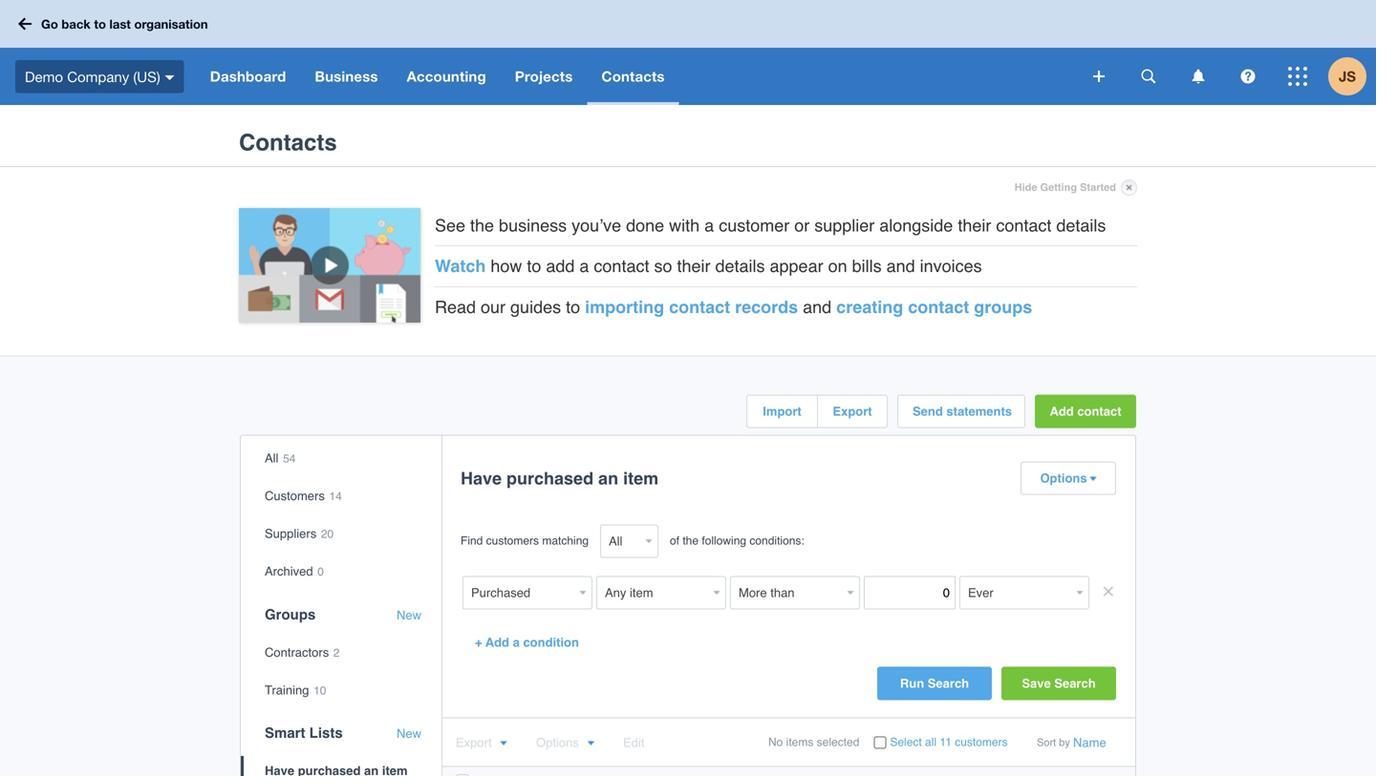 Task type: describe. For each thing, give the bounding box(es) containing it.
customers
[[265, 489, 325, 504]]

items
[[786, 736, 814, 750]]

dashboard link
[[196, 48, 300, 105]]

new link for groups
[[397, 608, 421, 623]]

our
[[481, 297, 506, 317]]

invoices
[[920, 257, 982, 276]]

importing contact records link
[[585, 297, 798, 317]]

demo company (us) button
[[0, 48, 196, 105]]

demo
[[25, 68, 63, 85]]

contact up importing
[[594, 257, 649, 276]]

started
[[1080, 182, 1116, 194]]

save search button
[[1001, 667, 1116, 701]]

see the business you've done with a customer or supplier alongside their contact details
[[435, 216, 1106, 236]]

have
[[461, 469, 502, 489]]

a inside button
[[513, 636, 520, 650]]

guides
[[510, 297, 561, 317]]

+ add a condition
[[475, 636, 579, 650]]

last
[[109, 16, 131, 31]]

see
[[435, 216, 465, 236]]

suppliers 20
[[265, 527, 334, 541]]

dashboard
[[210, 68, 286, 85]]

you've
[[572, 216, 621, 236]]

appear
[[770, 257, 823, 276]]

edit
[[623, 736, 644, 751]]

the for see
[[470, 216, 494, 236]]

selected
[[817, 736, 859, 750]]

sort
[[1037, 737, 1056, 749]]

all
[[925, 736, 937, 750]]

import button
[[747, 396, 817, 428]]

done
[[626, 216, 664, 236]]

accounting button
[[392, 48, 501, 105]]

creating
[[836, 297, 903, 317]]

+ add a condition button
[[461, 626, 593, 660]]

0 vertical spatial their
[[958, 216, 991, 236]]

54
[[283, 452, 296, 466]]

alongside
[[879, 216, 953, 236]]

add contact button
[[1035, 395, 1136, 428]]

js
[[1339, 68, 1356, 85]]

training
[[265, 684, 309, 698]]

name button
[[1073, 736, 1106, 751]]

el image
[[1089, 476, 1097, 483]]

el image for options
[[587, 741, 594, 748]]

business
[[315, 68, 378, 85]]

the for of
[[683, 535, 699, 548]]

sort by name
[[1037, 736, 1106, 751]]

find customers matching
[[461, 535, 589, 548]]

have purchased an item
[[461, 469, 658, 489]]

export for bottom export button
[[456, 736, 492, 751]]

archived
[[265, 565, 313, 579]]

1 vertical spatial their
[[677, 257, 710, 276]]

0 vertical spatial add
[[1050, 405, 1074, 419]]

back
[[62, 16, 91, 31]]

run
[[900, 677, 924, 691]]

0 horizontal spatial contacts
[[239, 130, 337, 156]]

an
[[598, 469, 618, 489]]

watch link
[[435, 257, 486, 276]]

add
[[546, 257, 575, 276]]

send statements button
[[898, 396, 1024, 428]]

or
[[794, 216, 810, 236]]

watch how to add a contact so their details appear on bills and invoices
[[435, 257, 982, 276]]

10
[[314, 685, 326, 698]]

suppliers
[[265, 527, 316, 541]]

conditions:
[[750, 535, 804, 548]]

company
[[67, 68, 129, 85]]

1 horizontal spatial and
[[886, 257, 915, 276]]

archived 0
[[265, 565, 324, 579]]

select
[[890, 736, 922, 750]]

no items selected
[[768, 736, 859, 750]]

edit button
[[623, 736, 644, 751]]

new for groups
[[397, 608, 421, 623]]

go
[[41, 16, 58, 31]]

so
[[654, 257, 672, 276]]

All text field
[[600, 525, 641, 558]]

demo company (us)
[[25, 68, 160, 85]]

all
[[265, 451, 279, 466]]

run search
[[900, 677, 969, 691]]

0 horizontal spatial options
[[536, 736, 579, 751]]

find
[[461, 535, 483, 548]]

+
[[475, 636, 482, 650]]

0 horizontal spatial options button
[[536, 736, 594, 751]]

projects
[[515, 68, 573, 85]]

supplier
[[814, 216, 875, 236]]

of the following conditions:
[[670, 535, 804, 548]]

contact down hide
[[996, 216, 1052, 236]]



Task type: vqa. For each thing, say whether or not it's contained in the screenshot.


Task type: locate. For each thing, give the bounding box(es) containing it.
2 el image from the left
[[587, 741, 594, 748]]

2 vertical spatial to
[[566, 297, 580, 317]]

contacts button
[[587, 48, 679, 105]]

banner
[[0, 0, 1376, 105]]

details
[[1056, 216, 1106, 236], [715, 257, 765, 276]]

0 horizontal spatial export button
[[456, 736, 507, 751]]

1 search from the left
[[928, 677, 969, 691]]

1 vertical spatial the
[[683, 535, 699, 548]]

options button down the add contact
[[1022, 463, 1115, 494]]

search for run search
[[928, 677, 969, 691]]

options button
[[1022, 463, 1115, 494], [536, 736, 594, 751]]

0 horizontal spatial a
[[513, 636, 520, 650]]

options left el image
[[1040, 471, 1087, 486]]

1 horizontal spatial options
[[1040, 471, 1087, 486]]

read
[[435, 297, 476, 317]]

the
[[470, 216, 494, 236], [683, 535, 699, 548]]

customers right find
[[486, 535, 539, 548]]

creating contact groups link
[[836, 297, 1032, 317]]

svg image
[[1192, 69, 1205, 84], [1093, 71, 1105, 82]]

training 10
[[265, 684, 326, 698]]

contacts down dashboard
[[239, 130, 337, 156]]

1 horizontal spatial to
[[527, 257, 541, 276]]

bills
[[852, 257, 882, 276]]

a left the condition
[[513, 636, 520, 650]]

0 vertical spatial details
[[1056, 216, 1106, 236]]

records
[[735, 297, 798, 317]]

groups
[[265, 607, 316, 623]]

1 horizontal spatial details
[[1056, 216, 1106, 236]]

2 search from the left
[[1054, 677, 1096, 691]]

of
[[670, 535, 679, 548]]

None checkbox
[[874, 737, 886, 750]]

go back to last organisation
[[41, 16, 208, 31]]

1 vertical spatial a
[[579, 257, 589, 276]]

new
[[397, 608, 421, 623], [397, 727, 421, 741]]

export
[[833, 405, 872, 419], [456, 736, 492, 751]]

with
[[669, 216, 700, 236]]

contractors 2
[[265, 646, 340, 660]]

2 horizontal spatial to
[[566, 297, 580, 317]]

a
[[704, 216, 714, 236], [579, 257, 589, 276], [513, 636, 520, 650]]

svg image inside go back to last organisation 'link'
[[18, 18, 32, 30]]

js button
[[1328, 48, 1376, 105]]

purchased
[[507, 469, 593, 489]]

0 horizontal spatial the
[[470, 216, 494, 236]]

(us)
[[133, 68, 160, 85]]

1 vertical spatial options button
[[536, 736, 594, 751]]

to right guides at the left
[[566, 297, 580, 317]]

contacts
[[601, 68, 665, 85], [239, 130, 337, 156]]

1 horizontal spatial el image
[[587, 741, 594, 748]]

following
[[702, 535, 746, 548]]

2 new from the top
[[397, 727, 421, 741]]

their up invoices
[[958, 216, 991, 236]]

2 vertical spatial a
[[513, 636, 520, 650]]

0 vertical spatial contacts
[[601, 68, 665, 85]]

0 vertical spatial customers
[[486, 535, 539, 548]]

2 new link from the top
[[397, 727, 421, 742]]

statements
[[946, 405, 1012, 419]]

1 vertical spatial add
[[485, 636, 509, 650]]

to for add
[[527, 257, 541, 276]]

0 vertical spatial options
[[1040, 471, 1087, 486]]

1 new link from the top
[[397, 608, 421, 623]]

contacts right projects 'dropdown button'
[[601, 68, 665, 85]]

0 vertical spatial a
[[704, 216, 714, 236]]

the right see
[[470, 216, 494, 236]]

svg image
[[18, 18, 32, 30], [1288, 67, 1307, 86], [1141, 69, 1156, 84], [1241, 69, 1255, 84], [165, 75, 175, 80]]

and
[[886, 257, 915, 276], [803, 297, 832, 317]]

1 vertical spatial options
[[536, 736, 579, 751]]

1 horizontal spatial a
[[579, 257, 589, 276]]

matching
[[542, 535, 589, 548]]

run search button
[[877, 667, 992, 701]]

svg image inside demo company (us) popup button
[[165, 75, 175, 80]]

all 54
[[265, 451, 296, 466]]

name
[[1073, 736, 1106, 751]]

1 horizontal spatial add
[[1050, 405, 1074, 419]]

add right statements
[[1050, 405, 1074, 419]]

export button
[[818, 396, 887, 428], [456, 736, 507, 751]]

add contact
[[1050, 405, 1121, 419]]

1 horizontal spatial customers
[[955, 736, 1008, 750]]

0 horizontal spatial el image
[[499, 741, 507, 748]]

0 vertical spatial export button
[[818, 396, 887, 428]]

2 horizontal spatial a
[[704, 216, 714, 236]]

11
[[940, 736, 952, 750]]

add
[[1050, 405, 1074, 419], [485, 636, 509, 650]]

go back to last organisation link
[[11, 7, 219, 41]]

el image for export
[[499, 741, 507, 748]]

1 vertical spatial export button
[[456, 736, 507, 751]]

contacts inside contacts popup button
[[601, 68, 665, 85]]

0 vertical spatial new
[[397, 608, 421, 623]]

1 vertical spatial details
[[715, 257, 765, 276]]

select all 11 customers
[[890, 736, 1008, 750]]

1 horizontal spatial svg image
[[1192, 69, 1205, 84]]

1 horizontal spatial the
[[683, 535, 699, 548]]

the right of
[[683, 535, 699, 548]]

options left edit button
[[536, 736, 579, 751]]

1 horizontal spatial export button
[[818, 396, 887, 428]]

smart
[[265, 725, 305, 742]]

details up read our guides to importing contact records and creating contact groups
[[715, 257, 765, 276]]

options button left edit button
[[536, 736, 594, 751]]

1 horizontal spatial contacts
[[601, 68, 665, 85]]

accounting
[[407, 68, 486, 85]]

export inside export button
[[833, 405, 872, 419]]

save
[[1022, 677, 1051, 691]]

contact up el image
[[1077, 405, 1121, 419]]

condition
[[523, 636, 579, 650]]

None text field
[[596, 577, 709, 610], [730, 577, 843, 610], [864, 577, 956, 610], [596, 577, 709, 610], [730, 577, 843, 610], [864, 577, 956, 610]]

0 vertical spatial to
[[94, 16, 106, 31]]

0 horizontal spatial and
[[803, 297, 832, 317]]

0 horizontal spatial customers
[[486, 535, 539, 548]]

new link for smart lists
[[397, 727, 421, 742]]

to left the add
[[527, 257, 541, 276]]

1 horizontal spatial search
[[1054, 677, 1096, 691]]

send
[[913, 405, 943, 419]]

import
[[763, 405, 801, 419]]

1 vertical spatial new
[[397, 727, 421, 741]]

item
[[623, 469, 658, 489]]

to left last
[[94, 16, 106, 31]]

no
[[768, 736, 783, 750]]

details down the hide getting started link
[[1056, 216, 1106, 236]]

a right the add
[[579, 257, 589, 276]]

to inside 'link'
[[94, 16, 106, 31]]

0 vertical spatial new link
[[397, 608, 421, 623]]

customers right 11
[[955, 736, 1008, 750]]

0 vertical spatial and
[[886, 257, 915, 276]]

a right with
[[704, 216, 714, 236]]

1 horizontal spatial options button
[[1022, 463, 1115, 494]]

1 vertical spatial export
[[456, 736, 492, 751]]

business
[[499, 216, 567, 236]]

0 vertical spatial options button
[[1022, 463, 1115, 494]]

hide getting started link
[[1015, 177, 1137, 199]]

contact down invoices
[[908, 297, 969, 317]]

search
[[928, 677, 969, 691], [1054, 677, 1096, 691]]

search right save
[[1054, 677, 1096, 691]]

banner containing dashboard
[[0, 0, 1376, 105]]

export for right export button
[[833, 405, 872, 419]]

search right run
[[928, 677, 969, 691]]

importing
[[585, 297, 664, 317]]

0 horizontal spatial svg image
[[1093, 71, 1105, 82]]

14
[[329, 490, 342, 504]]

and down on
[[803, 297, 832, 317]]

1 new from the top
[[397, 608, 421, 623]]

their right 'so'
[[677, 257, 710, 276]]

business button
[[300, 48, 392, 105]]

1 vertical spatial new link
[[397, 727, 421, 742]]

search for save search
[[1054, 677, 1096, 691]]

0 horizontal spatial search
[[928, 677, 969, 691]]

1 vertical spatial to
[[527, 257, 541, 276]]

send statements
[[913, 405, 1012, 419]]

el image inside export button
[[499, 741, 507, 748]]

1 horizontal spatial their
[[958, 216, 991, 236]]

by
[[1059, 737, 1070, 749]]

smart lists
[[265, 725, 343, 742]]

contact
[[996, 216, 1052, 236], [594, 257, 649, 276], [669, 297, 730, 317], [908, 297, 969, 317], [1077, 405, 1121, 419]]

to for last
[[94, 16, 106, 31]]

1 horizontal spatial export
[[833, 405, 872, 419]]

watch
[[435, 257, 486, 276]]

0 vertical spatial the
[[470, 216, 494, 236]]

1 vertical spatial contacts
[[239, 130, 337, 156]]

0 horizontal spatial export
[[456, 736, 492, 751]]

0 vertical spatial export
[[833, 405, 872, 419]]

0 horizontal spatial their
[[677, 257, 710, 276]]

contact down watch how to add a contact so their details appear on bills and invoices
[[669, 297, 730, 317]]

1 vertical spatial customers
[[955, 736, 1008, 750]]

el image
[[499, 741, 507, 748], [587, 741, 594, 748]]

0 horizontal spatial details
[[715, 257, 765, 276]]

and right bills
[[886, 257, 915, 276]]

contractors
[[265, 646, 329, 660]]

customers 14
[[265, 489, 342, 504]]

1 el image from the left
[[499, 741, 507, 748]]

their
[[958, 216, 991, 236], [677, 257, 710, 276]]

hide getting started
[[1015, 182, 1116, 194]]

to
[[94, 16, 106, 31], [527, 257, 541, 276], [566, 297, 580, 317]]

1 vertical spatial and
[[803, 297, 832, 317]]

groups
[[974, 297, 1032, 317]]

add right '+' at bottom
[[485, 636, 509, 650]]

new for smart lists
[[397, 727, 421, 741]]

how
[[491, 257, 522, 276]]

0 horizontal spatial add
[[485, 636, 509, 650]]

None text field
[[463, 577, 575, 610], [959, 577, 1072, 610], [463, 577, 575, 610], [959, 577, 1072, 610]]

contact inside button
[[1077, 405, 1121, 419]]

0 horizontal spatial to
[[94, 16, 106, 31]]

projects button
[[501, 48, 587, 105]]

customer
[[719, 216, 790, 236]]



